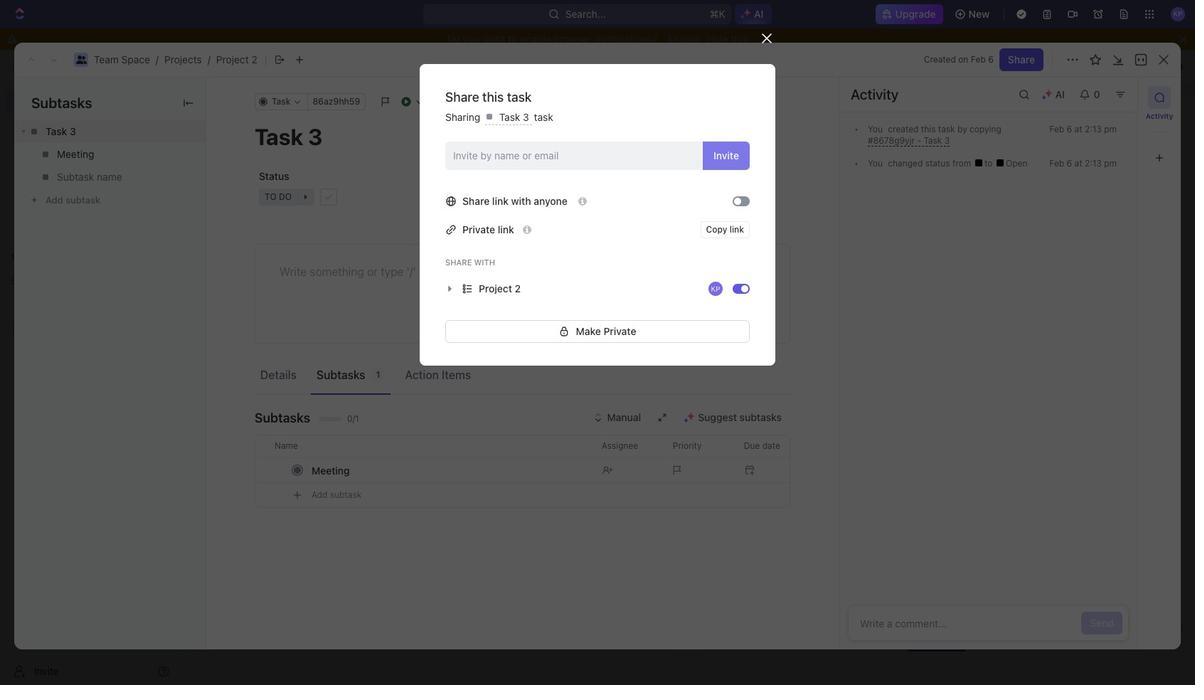 Task type: vqa. For each thing, say whether or not it's contained in the screenshot.
"Task 2"
yes



Task type: describe. For each thing, give the bounding box(es) containing it.
at for changed status from
[[1075, 158, 1083, 169]]

drag,
[[727, 73, 751, 85]]

calendars
[[912, 298, 951, 308]]

1 horizontal spatial with
[[512, 195, 531, 207]]

your inside alert
[[503, 73, 523, 85]]

inbox link
[[6, 115, 175, 137]]

copy link
[[707, 224, 745, 235]]

csv
[[1168, 625, 1184, 634]]

1 vertical spatial your
[[891, 298, 909, 308]]

pm for created this task by copying
[[1105, 124, 1118, 135]]

share this task
[[446, 90, 532, 105]]

suggest subtasks button
[[676, 406, 791, 429]]

0/1
[[347, 414, 359, 424]]

1 horizontal spatial edit
[[980, 61, 998, 73]]

kendall
[[345, 114, 402, 134]]

share for share link with anyone
[[463, 195, 490, 207]]

⌘k
[[711, 8, 726, 20]]

86az9hh59 button
[[307, 93, 366, 110]]

&
[[1160, 625, 1166, 634]]

afternoon,
[[261, 114, 341, 134]]

on inside alert
[[596, 73, 608, 85]]

‎task for ‎task 1
[[236, 256, 257, 268]]

allows
[[664, 73, 693, 85]]

user group image
[[76, 56, 86, 64]]

team for team space
[[236, 188, 261, 200]]

project inside team space / projects / project 2 |
[[216, 53, 249, 65]]

‎task 2
[[236, 279, 266, 291]]

0 vertical spatial team space link
[[94, 53, 150, 65]]

0 vertical spatial this
[[731, 33, 749, 45]]

to up share link with anyone
[[488, 170, 497, 182]]

1 vertical spatial task 3
[[46, 125, 76, 137]]

browser
[[554, 33, 592, 45]]

1 / from the left
[[156, 53, 159, 65]]

‎task for ‎task 2
[[236, 279, 257, 291]]

manage cards
[[1080, 61, 1147, 73]]

add
[[924, 638, 941, 648]]

task inside task 1 link
[[236, 325, 257, 337]]

new
[[969, 8, 990, 20]]

good afternoon, kendall
[[216, 114, 402, 134]]

action items button
[[400, 362, 477, 388]]

and
[[780, 73, 797, 85]]

2 inside team space / projects / project 2 |
[[252, 53, 258, 65]]

2 vertical spatial task 3
[[236, 233, 266, 246]]

good
[[216, 114, 258, 134]]

assigned for assigned to
[[442, 170, 485, 182]]

3 inside you created this task by copying #8678g9yjr - task 3
[[945, 135, 950, 146]]

open
[[1004, 158, 1028, 169]]

1 horizontal spatial invite
[[714, 149, 740, 161]]

to left me
[[765, 403, 776, 416]]

1 horizontal spatial subtasks
[[255, 410, 310, 425]]

action items
[[405, 368, 471, 381]]

1 horizontal spatial on
[[959, 54, 969, 65]]

you inside alert
[[695, 73, 712, 85]]

86az9hh59
[[313, 96, 360, 107]]

changed
[[889, 158, 923, 169]]

today button
[[1111, 184, 1147, 201]]

0 horizontal spatial private
[[463, 223, 495, 235]]

home!
[[526, 73, 556, 85]]

show
[[968, 298, 989, 308]]

suggest
[[698, 411, 737, 424]]

status
[[259, 170, 289, 182]]

dates
[[624, 170, 651, 182]]

send button
[[1082, 612, 1123, 635]]

me
[[779, 403, 795, 416]]

upgrade
[[896, 8, 937, 20]]

2 for ‎task 2
[[260, 279, 266, 291]]

copy
[[707, 224, 728, 235]]

#8678g9yjr
[[868, 135, 915, 146]]

activity inside task sidebar navigation 'tab list'
[[1147, 112, 1174, 120]]

project 2 link
[[216, 53, 258, 65]]

0 horizontal spatial meeting
[[57, 148, 94, 160]]

Invite by name or email text field
[[453, 145, 698, 166]]

tasks
[[834, 609, 857, 620]]

0 horizontal spatial will
[[925, 609, 938, 620]]

manage
[[1080, 61, 1117, 73]]

1 horizontal spatial meeting
[[312, 464, 350, 477]]

0 vertical spatial home
[[207, 61, 234, 73]]

you created this task by copying #8678g9yjr - task 3
[[868, 124, 1002, 146]]

changed status from
[[886, 158, 974, 169]]

team space / projects / project 2 |
[[94, 52, 267, 67]]

1 vertical spatial edit
[[610, 73, 628, 85]]

2 horizontal spatial subtasks
[[317, 368, 366, 381]]

6 for changed status from
[[1067, 158, 1073, 169]]

1 vertical spatial meeting link
[[308, 460, 591, 481]]

drop,
[[753, 73, 777, 85]]

1 vertical spatial project
[[479, 282, 513, 294]]

share button
[[1000, 48, 1044, 71]]

to inside alert
[[715, 73, 724, 85]]

want
[[483, 33, 505, 45]]

created on feb 6
[[925, 54, 994, 65]]

cards.
[[830, 73, 858, 85]]

share with
[[446, 257, 495, 267]]

cards
[[1120, 61, 1147, 73]]

make private
[[576, 325, 637, 337]]

learn
[[861, 73, 887, 85]]

to right want
[[508, 33, 518, 45]]

‎task 2 link
[[211, 274, 677, 297]]

this inside you created this task by copying #8678g9yjr - task 3
[[922, 124, 936, 135]]

assigned
[[859, 609, 895, 620]]

0 vertical spatial will
[[953, 298, 966, 308]]

1 horizontal spatial team space link
[[211, 183, 677, 206]]

by
[[958, 124, 968, 135]]

‎task 1 link
[[211, 251, 677, 274]]

suggest subtasks
[[698, 411, 782, 424]]

today
[[1116, 187, 1141, 198]]

alert containing 🏡 customize your home! turning on edit layout allows you to drag, drop, and resize cards.
[[182, 64, 1196, 95]]

0 horizontal spatial task 3 link
[[14, 120, 206, 143]]

enable
[[668, 33, 700, 45]]

send
[[1091, 617, 1115, 629]]

at for created this task by copying
[[1075, 124, 1083, 135]]

from for items
[[870, 298, 889, 308]]

0 vertical spatial task 3
[[497, 111, 532, 123]]

search...
[[566, 8, 607, 20]]

projects link
[[164, 53, 202, 65]]

action
[[405, 368, 439, 381]]

2:13 for created this task by copying
[[1086, 124, 1103, 135]]

‎task 1
[[236, 256, 265, 268]]

new button
[[949, 3, 999, 26]]

sharing
[[446, 111, 483, 123]]

my
[[216, 403, 233, 416]]

0 horizontal spatial this
[[483, 90, 504, 105]]

task inside you created this task by copying #8678g9yjr - task 3
[[924, 135, 943, 146]]

work
[[236, 403, 264, 416]]

0 vertical spatial here.
[[992, 298, 1012, 308]]

timesheets link
[[6, 187, 175, 210]]



Task type: locate. For each thing, give the bounding box(es) containing it.
‎task up "‎task 2"
[[236, 256, 257, 268]]

1 horizontal spatial meeting link
[[308, 460, 591, 481]]

1 feb 6 at 2:13 pm from the top
[[1050, 124, 1118, 135]]

here. right appear
[[971, 609, 991, 620]]

do
[[447, 33, 460, 45]]

details
[[261, 368, 297, 381]]

items
[[846, 298, 868, 308]]

feb 6 at 2:13 pm for created this task by copying
[[1050, 124, 1118, 135]]

1 vertical spatial on
[[596, 73, 608, 85]]

you up add task button
[[908, 609, 923, 620]]

upgrade link
[[876, 4, 944, 24]]

edit left "layout"
[[610, 73, 628, 85]]

pm for changed status from
[[1105, 158, 1118, 169]]

team down recents
[[236, 188, 261, 200]]

you for you
[[868, 158, 883, 169]]

subtasks up inbox
[[31, 95, 92, 111]]

feb 6 at 2:13 pm up today
[[1050, 158, 1118, 169]]

0 horizontal spatial on
[[596, 73, 608, 85]]

pm left task sidebar navigation 'tab list' on the right top
[[1105, 124, 1118, 135]]

6
[[989, 54, 994, 65], [1067, 124, 1073, 135], [1067, 158, 1073, 169]]

share up sharing
[[446, 90, 480, 105]]

with left anyone
[[512, 195, 531, 207]]

2 at from the top
[[1075, 158, 1083, 169]]

2 2:13 from the top
[[1086, 158, 1103, 169]]

on right created
[[959, 54, 969, 65]]

excel & csv
[[1138, 625, 1184, 634]]

meeting up dashboards
[[57, 148, 94, 160]]

more
[[889, 73, 913, 85]]

home link
[[6, 90, 175, 113]]

0 horizontal spatial invite
[[34, 665, 59, 677]]

task down share this task
[[500, 111, 521, 123]]

sidebar navigation
[[0, 50, 182, 685]]

pm
[[1105, 124, 1118, 135], [1105, 158, 1118, 169]]

1 vertical spatial private
[[604, 325, 637, 337]]

1 vertical spatial team space link
[[211, 183, 677, 206]]

‎task down the ‎task 1
[[236, 279, 257, 291]]

2:13
[[1086, 124, 1103, 135], [1086, 158, 1103, 169]]

2 vertical spatial you
[[908, 609, 923, 620]]

recents
[[216, 164, 260, 177]]

space
[[121, 53, 150, 65], [264, 188, 292, 200]]

/ right projects link
[[208, 53, 211, 65]]

1 horizontal spatial your
[[891, 298, 909, 308]]

assigned to me
[[712, 403, 795, 416]]

1 horizontal spatial will
[[953, 298, 966, 308]]

link for private
[[498, 223, 514, 235]]

dashboards link
[[6, 163, 175, 186]]

link
[[493, 195, 509, 207], [498, 223, 514, 235], [730, 224, 745, 235]]

do you want to enable browser notifications? enable hide this
[[447, 33, 749, 45]]

agenda
[[712, 164, 753, 177], [813, 298, 844, 308]]

0 vertical spatial 1
[[260, 256, 265, 268]]

favorites
[[11, 252, 49, 263]]

team inside team space / projects / project 2 |
[[94, 53, 119, 65]]

1 vertical spatial home
[[34, 95, 62, 107]]

with up project 2
[[474, 257, 495, 267]]

task right -
[[924, 135, 943, 146]]

0 vertical spatial subtasks
[[31, 95, 92, 111]]

from for status
[[953, 158, 972, 169]]

2 pm from the top
[[1105, 158, 1118, 169]]

this
[[731, 33, 749, 45], [483, 90, 504, 105], [922, 124, 936, 135]]

subtasks up the 0/1
[[317, 368, 366, 381]]

0 vertical spatial at
[[1075, 124, 1083, 135]]

status
[[926, 158, 951, 169]]

1 vertical spatial task 3 link
[[211, 228, 677, 251]]

share inside button
[[1009, 53, 1036, 65]]

1 vertical spatial here.
[[971, 609, 991, 620]]

1 horizontal spatial project
[[479, 282, 513, 294]]

0 horizontal spatial your
[[503, 73, 523, 85]]

1 horizontal spatial agenda
[[813, 298, 844, 308]]

link up the private link
[[493, 195, 509, 207]]

2 feb 6 at 2:13 pm from the top
[[1050, 158, 1118, 169]]

task 3 up the ‎task 1
[[236, 233, 266, 246]]

task sidebar content section
[[839, 78, 1138, 650]]

at right open
[[1075, 158, 1083, 169]]

you right the do
[[463, 33, 480, 45]]

1 2:13 from the top
[[1086, 124, 1103, 135]]

to inside task sidebar content 'section'
[[985, 158, 996, 169]]

1 horizontal spatial activity
[[1147, 112, 1174, 120]]

Edit task name text field
[[255, 123, 791, 150]]

0 horizontal spatial assigned
[[442, 170, 485, 182]]

copying
[[970, 124, 1002, 135]]

team for team space / projects / project 2 |
[[94, 53, 119, 65]]

home inside sidebar navigation
[[34, 95, 62, 107]]

1 vertical spatial pm
[[1105, 158, 1118, 169]]

you inside you created this task by copying #8678g9yjr - task 3
[[868, 124, 883, 135]]

will left appear
[[925, 609, 938, 620]]

layout
[[631, 73, 662, 85]]

favorites button
[[6, 249, 63, 266]]

1 vertical spatial team
[[236, 188, 261, 200]]

on right 'turning'
[[596, 73, 608, 85]]

from
[[953, 158, 972, 169], [870, 298, 889, 308]]

meeting link
[[14, 143, 206, 166], [308, 460, 591, 481]]

3 up docs 'link'
[[70, 125, 76, 137]]

assigned to
[[442, 170, 497, 182]]

to left drag,
[[715, 73, 724, 85]]

task inside task 2 link
[[236, 302, 257, 314]]

link right copy
[[730, 224, 745, 235]]

1 vertical spatial subtasks
[[317, 368, 366, 381]]

0 horizontal spatial project
[[216, 53, 249, 65]]

0 vertical spatial 6
[[989, 54, 994, 65]]

task up the ‎task 1
[[236, 233, 257, 246]]

2 vertical spatial 1
[[376, 369, 381, 380]]

feb 6 at 2:13 pm for changed status from
[[1050, 158, 1118, 169]]

0 horizontal spatial with
[[474, 257, 495, 267]]

add task
[[924, 638, 960, 648]]

2 you from the top
[[868, 158, 883, 169]]

you right allows
[[695, 73, 712, 85]]

1 horizontal spatial team
[[236, 188, 261, 200]]

will left show
[[953, 298, 966, 308]]

2:13 for changed status from
[[1086, 158, 1103, 169]]

invite inside sidebar navigation
[[34, 665, 59, 677]]

1 down task 2
[[260, 325, 265, 337]]

0 vertical spatial private
[[463, 223, 495, 235]]

home right projects
[[207, 61, 234, 73]]

0 vertical spatial activity
[[851, 86, 899, 103]]

0 vertical spatial feb
[[971, 54, 986, 65]]

1 vertical spatial 6
[[1067, 124, 1073, 135]]

1 vertical spatial 2:13
[[1086, 158, 1103, 169]]

feb 6 at 2:13 pm down manage
[[1050, 124, 1118, 135]]

1 vertical spatial you
[[695, 73, 712, 85]]

from right 'items' in the top of the page
[[870, 298, 889, 308]]

you for you created this task by copying #8678g9yjr - task 3
[[868, 124, 883, 135]]

2 for project 2
[[515, 282, 521, 294]]

alert
[[182, 64, 1196, 95]]

1 vertical spatial 1
[[260, 325, 265, 337]]

will
[[953, 298, 966, 308], [925, 609, 938, 620]]

task 1 link
[[211, 320, 677, 342]]

2 vertical spatial 6
[[1067, 158, 1073, 169]]

space inside team space link
[[264, 188, 292, 200]]

share right created on feb 6
[[1009, 53, 1036, 65]]

task 3 down share this task
[[497, 111, 532, 123]]

agenda up copy link
[[712, 164, 753, 177]]

task up docs
[[46, 125, 67, 137]]

0 horizontal spatial edit
[[610, 73, 628, 85]]

link for share
[[493, 195, 509, 207]]

share for share this task
[[446, 90, 480, 105]]

notifications?
[[595, 33, 658, 45]]

at
[[1075, 124, 1083, 135], [1075, 158, 1083, 169]]

private right 'make'
[[604, 325, 637, 337]]

1 pm from the top
[[1105, 124, 1118, 135]]

0 vertical spatial with
[[512, 195, 531, 207]]

project left the |
[[216, 53, 249, 65]]

1 horizontal spatial private
[[604, 325, 637, 337]]

edit left layout:
[[980, 61, 998, 73]]

1 ‎task from the top
[[236, 256, 257, 268]]

1 vertical spatial will
[[925, 609, 938, 620]]

tree
[[6, 293, 175, 485]]

1 vertical spatial from
[[870, 298, 889, 308]]

1 vertical spatial with
[[474, 257, 495, 267]]

task 3 link up share with
[[211, 228, 677, 251]]

you up #8678g9yjr
[[868, 124, 883, 135]]

share link with anyone
[[463, 195, 571, 207]]

share down assigned to
[[463, 195, 490, 207]]

layout:
[[1001, 61, 1031, 73]]

tasks assigned to you will appear here.
[[834, 609, 994, 620]]

task 2
[[236, 302, 266, 314]]

0 vertical spatial you
[[463, 33, 480, 45]]

team space link
[[94, 53, 150, 65], [211, 183, 677, 206]]

user group image
[[15, 325, 25, 333]]

0 horizontal spatial team
[[94, 53, 119, 65]]

projects
[[164, 53, 202, 65]]

to right the assigned
[[898, 609, 906, 620]]

meeting
[[57, 148, 94, 160], [312, 464, 350, 477]]

task
[[500, 111, 521, 123], [46, 125, 67, 137], [924, 135, 943, 146], [236, 233, 257, 246], [236, 302, 257, 314], [236, 325, 257, 337]]

0 vertical spatial on
[[959, 54, 969, 65]]

here. right show
[[992, 298, 1012, 308]]

activity down "cards"
[[1147, 112, 1174, 120]]

1 vertical spatial activity
[[1147, 112, 1174, 120]]

task 3 up docs
[[46, 125, 76, 137]]

task 2 link
[[211, 297, 677, 320]]

private link
[[463, 223, 514, 235]]

at down manage
[[1075, 124, 1083, 135]]

share up "‎task 2" 'link'
[[446, 257, 472, 267]]

‎task
[[236, 256, 257, 268], [236, 279, 257, 291]]

0 vertical spatial space
[[121, 53, 150, 65]]

0 horizontal spatial you
[[463, 33, 480, 45]]

task 3 link
[[14, 120, 206, 143], [211, 228, 677, 251]]

space for team space / projects / project 2 |
[[121, 53, 150, 65]]

task up task 1
[[236, 302, 257, 314]]

subtasks down details
[[255, 410, 310, 425]]

1 horizontal spatial space
[[264, 188, 292, 200]]

0 horizontal spatial agenda
[[712, 164, 753, 177]]

0 horizontal spatial here.
[[971, 609, 991, 620]]

1 at from the top
[[1075, 124, 1083, 135]]

1 vertical spatial this
[[483, 90, 504, 105]]

link down share link with anyone
[[498, 223, 514, 235]]

assigned for assigned to me
[[712, 403, 762, 416]]

enable
[[520, 33, 552, 45]]

created
[[889, 124, 919, 135]]

space for team space
[[264, 188, 292, 200]]

meeting down the 0/1
[[312, 464, 350, 477]]

1 horizontal spatial task 3 link
[[211, 228, 677, 251]]

task inside add task button
[[943, 638, 960, 648]]

you
[[868, 124, 883, 135], [868, 158, 883, 169]]

subtasks
[[740, 411, 782, 424]]

-
[[918, 135, 922, 146]]

0 vertical spatial meeting
[[57, 148, 94, 160]]

task
[[507, 90, 532, 105], [534, 111, 554, 123], [939, 124, 956, 135], [943, 638, 960, 648]]

project down share with
[[479, 282, 513, 294]]

learn more link
[[861, 73, 913, 85]]

from right status
[[953, 158, 972, 169]]

team right user group icon
[[94, 53, 119, 65]]

0 horizontal spatial activity
[[851, 86, 899, 103]]

6 for created this task by copying
[[1067, 124, 1073, 135]]

space left projects link
[[121, 53, 150, 65]]

team space link down assigned to
[[211, 183, 677, 206]]

home up inbox
[[34, 95, 62, 107]]

2 inside 'link'
[[260, 279, 266, 291]]

manage cards button
[[1071, 56, 1156, 78]]

space down status
[[264, 188, 292, 200]]

you down #8678g9yjr
[[868, 158, 883, 169]]

0 vertical spatial from
[[953, 158, 972, 169]]

customize
[[452, 73, 500, 85]]

‎task inside ‎task 1 link
[[236, 256, 257, 268]]

feb 6 at 2:13 pm
[[1050, 124, 1118, 135], [1050, 158, 1118, 169]]

anyone
[[534, 195, 568, 207]]

feb for created this task by copying
[[1050, 124, 1065, 135]]

‎task inside "‎task 2" 'link'
[[236, 279, 257, 291]]

0 horizontal spatial home
[[34, 95, 62, 107]]

activity down learn
[[851, 86, 899, 103]]

1 horizontal spatial task 3
[[236, 233, 266, 246]]

assigned
[[442, 170, 485, 182], [712, 403, 762, 416]]

0 horizontal spatial /
[[156, 53, 159, 65]]

make
[[576, 325, 601, 337]]

private up share with
[[463, 223, 495, 235]]

task inside you created this task by copying #8678g9yjr - task 3
[[939, 124, 956, 135]]

1 vertical spatial feb 6 at 2:13 pm
[[1050, 158, 1118, 169]]

1 horizontal spatial this
[[731, 33, 749, 45]]

task sidebar navigation tab list
[[1145, 86, 1176, 169]]

0 horizontal spatial team space link
[[94, 53, 150, 65]]

Subtask name text field
[[57, 172, 167, 183]]

1 vertical spatial meeting
[[312, 464, 350, 477]]

1 horizontal spatial assigned
[[712, 403, 762, 416]]

1 vertical spatial feb
[[1050, 124, 1065, 135]]

2 horizontal spatial you
[[908, 609, 923, 620]]

your left calendars
[[891, 298, 909, 308]]

from inside task sidebar content 'section'
[[953, 158, 972, 169]]

0 horizontal spatial meeting link
[[14, 143, 206, 166]]

agenda for agenda items from your calendars will show here.
[[813, 298, 844, 308]]

0 horizontal spatial space
[[121, 53, 150, 65]]

0 vertical spatial invite
[[714, 149, 740, 161]]

feb
[[971, 54, 986, 65], [1050, 124, 1065, 135], [1050, 158, 1065, 169]]

hide
[[707, 33, 729, 45]]

1 vertical spatial agenda
[[813, 298, 844, 308]]

1 left action
[[376, 369, 381, 380]]

share for share
[[1009, 53, 1036, 65]]

my work
[[216, 403, 264, 416]]

|
[[265, 52, 267, 67]]

agenda items from your calendars will show here.
[[813, 298, 1015, 308]]

task 3 link down home link
[[14, 120, 206, 143]]

edit layout:
[[980, 61, 1031, 73]]

0 vertical spatial you
[[868, 124, 883, 135]]

0 vertical spatial 2:13
[[1086, 124, 1103, 135]]

2 ‎task from the top
[[236, 279, 257, 291]]

agenda left 'items' in the top of the page
[[813, 298, 844, 308]]

this down customize
[[483, 90, 504, 105]]

1 you from the top
[[868, 124, 883, 135]]

1 vertical spatial you
[[868, 158, 883, 169]]

/ left projects link
[[156, 53, 159, 65]]

share for share with
[[446, 257, 472, 267]]

link for copy
[[730, 224, 745, 235]]

1 up "‎task 2"
[[260, 256, 265, 268]]

2 vertical spatial this
[[922, 124, 936, 135]]

3 up the ‎task 1
[[260, 233, 266, 246]]

3 up status
[[945, 135, 950, 146]]

agenda for agenda
[[712, 164, 753, 177]]

2 / from the left
[[208, 53, 211, 65]]

0 vertical spatial project
[[216, 53, 249, 65]]

1 for ‎task 1
[[260, 256, 265, 268]]

add task button
[[907, 635, 966, 652]]

this right hide
[[731, 33, 749, 45]]

2 vertical spatial subtasks
[[255, 410, 310, 425]]

turning
[[559, 73, 594, 85]]

activity inside task sidebar content 'section'
[[851, 86, 899, 103]]

/
[[156, 53, 159, 65], [208, 53, 211, 65]]

invite
[[714, 149, 740, 161], [34, 665, 59, 677]]

this up -
[[922, 124, 936, 135]]

2 for task 2
[[260, 302, 266, 314]]

to
[[508, 33, 518, 45], [715, 73, 724, 85], [985, 158, 996, 169], [488, 170, 497, 182], [765, 403, 776, 416], [898, 609, 906, 620]]

pm up today
[[1105, 158, 1118, 169]]

1 horizontal spatial /
[[208, 53, 211, 65]]

0 vertical spatial assigned
[[442, 170, 485, 182]]

space inside team space / projects / project 2 |
[[121, 53, 150, 65]]

docs link
[[6, 139, 175, 162]]

task 1
[[236, 325, 265, 337]]

project
[[216, 53, 249, 65], [479, 282, 513, 294]]

2 horizontal spatial this
[[922, 124, 936, 135]]

1 vertical spatial ‎task
[[236, 279, 257, 291]]

team space link right user group icon
[[94, 53, 150, 65]]

3 down home!
[[523, 111, 529, 123]]

1 horizontal spatial home
[[207, 61, 234, 73]]

1 for task 1
[[260, 325, 265, 337]]

details button
[[255, 362, 303, 388]]

0 vertical spatial your
[[503, 73, 523, 85]]

team
[[94, 53, 119, 65], [236, 188, 261, 200]]

task down task 2
[[236, 325, 257, 337]]

2 vertical spatial feb
[[1050, 158, 1065, 169]]

to left open
[[985, 158, 996, 169]]

your left home!
[[503, 73, 523, 85]]

tree inside sidebar navigation
[[6, 293, 175, 485]]

feb for changed status from
[[1050, 158, 1065, 169]]



